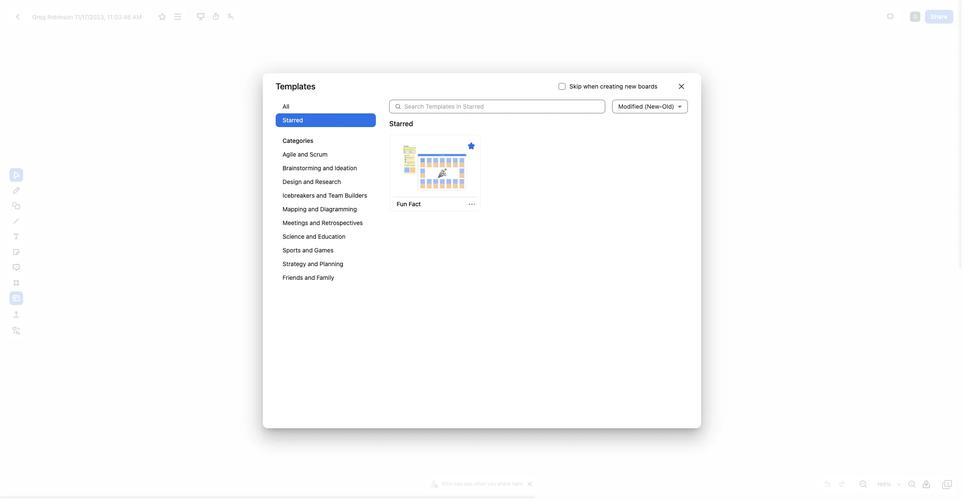 Task type: locate. For each thing, give the bounding box(es) containing it.
what
[[474, 481, 486, 487]]

sports
[[283, 246, 301, 254]]

and down 'strategy and planning'
[[305, 274, 315, 281]]

Document name text field
[[26, 10, 154, 24]]

meetings and retrospectives
[[283, 219, 363, 226]]

family
[[317, 274, 334, 281]]

science
[[283, 233, 304, 240]]

and for science
[[306, 233, 316, 240]]

and for strategy
[[308, 260, 318, 267]]

who can see what you share here
[[442, 481, 523, 487]]

and for sports
[[302, 246, 313, 254]]

creating
[[600, 82, 623, 90]]

and up friends and family
[[308, 260, 318, 267]]

and up 'strategy and planning'
[[302, 246, 313, 254]]

who can see what you share here button
[[430, 478, 525, 491]]

and for design
[[303, 178, 314, 185]]

brainstorming
[[283, 164, 321, 171]]

here
[[512, 481, 523, 487]]

sports and games
[[283, 246, 334, 254]]

scrum
[[310, 150, 328, 158]]

and for brainstorming
[[323, 164, 333, 171]]

and up mapping and diagramming
[[316, 192, 327, 199]]

friends and family
[[283, 274, 334, 281]]

zoom out image
[[858, 479, 868, 490]]

design and research
[[283, 178, 341, 185]]

timer image
[[211, 12, 221, 22]]

%
[[886, 482, 891, 487]]

skip
[[570, 82, 582, 90]]

retrospectives
[[322, 219, 363, 226]]

and
[[298, 150, 308, 158], [323, 164, 333, 171], [303, 178, 314, 185], [316, 192, 327, 199], [308, 205, 319, 213], [310, 219, 320, 226], [306, 233, 316, 240], [302, 246, 313, 254], [308, 260, 318, 267], [305, 274, 315, 281]]

strategy and planning
[[283, 260, 343, 267]]

mapping
[[283, 205, 307, 213]]

icebreakers
[[283, 192, 315, 199]]

more options for fun fact image
[[469, 201, 475, 207]]

you
[[487, 481, 496, 487]]

agile
[[283, 150, 296, 158]]

and up meetings and retrospectives
[[308, 205, 319, 213]]

(new-
[[645, 103, 662, 110]]

unstar this whiteboard image
[[468, 142, 475, 149]]

modified (new-old)
[[618, 103, 674, 110]]

and up the research
[[323, 164, 333, 171]]

and for agile
[[298, 150, 308, 158]]

100 %
[[877, 482, 891, 487]]

fun fact
[[397, 200, 421, 208]]

friends
[[283, 274, 303, 281]]

dashboard image
[[12, 12, 23, 22]]

and up sports and games
[[306, 233, 316, 240]]

share button
[[925, 10, 953, 24]]

agile and scrum
[[283, 150, 328, 158]]

games
[[314, 246, 334, 254]]

education
[[318, 233, 346, 240]]

and up science and education
[[310, 219, 320, 226]]

starred
[[283, 116, 303, 124], [389, 120, 413, 127]]

0 horizontal spatial starred
[[283, 116, 303, 124]]

share
[[931, 13, 948, 20]]

categories
[[283, 137, 313, 144]]

and for icebreakers
[[316, 192, 327, 199]]

old)
[[662, 103, 674, 110]]

and right agile at the top
[[298, 150, 308, 158]]

more options image
[[172, 12, 183, 22]]

when
[[583, 82, 598, 90]]

modified
[[618, 103, 643, 110]]

meetings
[[283, 219, 308, 226]]

and down brainstorming
[[303, 178, 314, 185]]



Task type: describe. For each thing, give the bounding box(es) containing it.
diagramming
[[320, 205, 357, 213]]

thumbnail for fun fact image
[[394, 144, 476, 192]]

planning
[[320, 260, 343, 267]]

fun fact button
[[393, 197, 424, 211]]

present image
[[195, 12, 206, 22]]

ideation
[[335, 164, 357, 171]]

share
[[497, 481, 511, 487]]

card for template fun fact element
[[389, 135, 481, 211]]

see
[[464, 481, 473, 487]]

templates image
[[11, 293, 21, 303]]

comment panel image
[[885, 12, 896, 22]]

zoom in image
[[907, 479, 917, 490]]

boards
[[638, 82, 658, 90]]

can
[[454, 481, 463, 487]]

laser image
[[226, 12, 236, 22]]

modified (new-old) button
[[612, 92, 688, 120]]

Search Templates in Starred text field
[[404, 100, 606, 113]]

starred status
[[389, 118, 413, 129]]

upload pdfs and images image
[[11, 309, 21, 320]]

star this whiteboard image
[[157, 12, 168, 22]]

and for friends
[[305, 274, 315, 281]]

team
[[328, 192, 343, 199]]

all
[[283, 103, 289, 110]]

more tools image
[[11, 326, 21, 336]]

pages image
[[942, 479, 953, 490]]

categories element
[[276, 100, 376, 293]]

research
[[315, 178, 341, 185]]

brainstorming and ideation
[[283, 164, 357, 171]]

science and education
[[283, 233, 346, 240]]

templates
[[276, 81, 315, 91]]

and for mapping
[[308, 205, 319, 213]]

starred inside categories element
[[283, 116, 303, 124]]

icebreakers and team builders
[[283, 192, 367, 199]]

fact
[[409, 200, 421, 208]]

100
[[877, 482, 886, 487]]

1 horizontal spatial starred
[[389, 120, 413, 127]]

builders
[[345, 192, 367, 199]]

who
[[442, 481, 453, 487]]

fun
[[397, 200, 407, 208]]

and for meetings
[[310, 219, 320, 226]]

design
[[283, 178, 302, 185]]

mapping and diagramming
[[283, 205, 357, 213]]

skip when creating new boards
[[570, 82, 658, 90]]

new
[[625, 82, 636, 90]]

strategy
[[283, 260, 306, 267]]



Task type: vqa. For each thing, say whether or not it's contained in the screenshot.
Old) at right
yes



